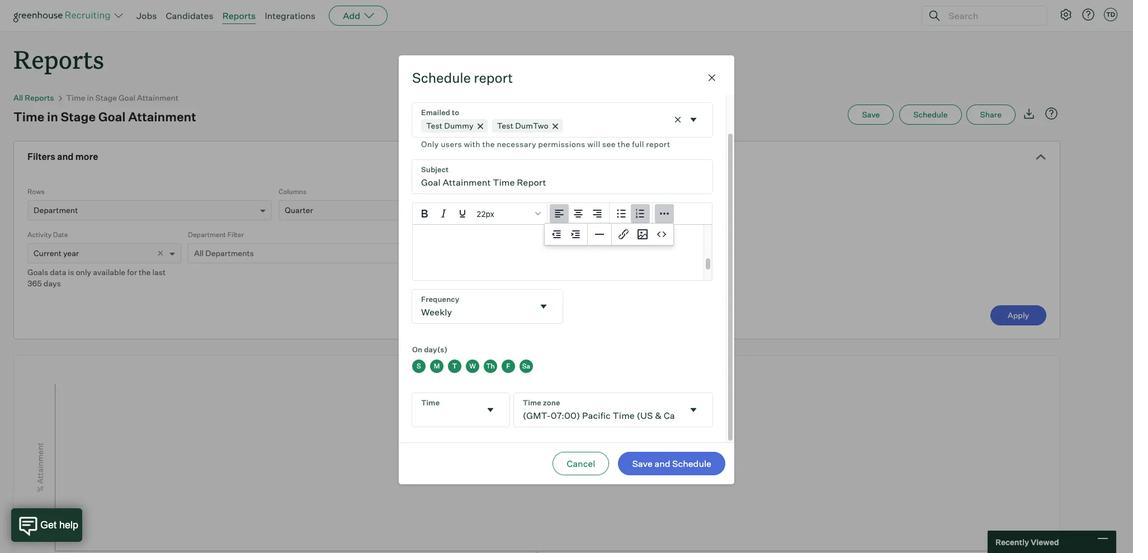 Task type: vqa. For each thing, say whether or not it's contained in the screenshot.
topmost the Added
no



Task type: locate. For each thing, give the bounding box(es) containing it.
1 horizontal spatial all
[[194, 249, 204, 258]]

test up only
[[426, 121, 443, 130]]

test dumtwo
[[497, 121, 549, 130]]

goals
[[27, 268, 48, 277]]

attainment
[[137, 93, 179, 103], [128, 109, 196, 124]]

date
[[53, 231, 68, 239]]

0 vertical spatial report
[[474, 69, 513, 86]]

2 vertical spatial toggle flyout image
[[688, 405, 700, 416]]

departments
[[206, 249, 254, 258]]

0 horizontal spatial the
[[139, 268, 151, 277]]

time
[[66, 93, 85, 103], [13, 109, 44, 124]]

quarter
[[285, 205, 313, 215]]

0 horizontal spatial in
[[47, 109, 58, 124]]

0 vertical spatial goal
[[119, 93, 135, 103]]

×
[[157, 247, 164, 259]]

1 vertical spatial and
[[655, 458, 671, 470]]

quarter option
[[285, 205, 313, 215]]

apply button
[[991, 306, 1047, 326]]

department
[[34, 205, 78, 215], [188, 231, 226, 239]]

2 vertical spatial reports
[[25, 93, 54, 103]]

0 horizontal spatial department
[[34, 205, 78, 215]]

and
[[57, 151, 74, 162], [655, 458, 671, 470]]

0 horizontal spatial save
[[633, 458, 653, 470]]

save inside 'button'
[[633, 458, 653, 470]]

all departments
[[194, 249, 254, 258]]

the
[[483, 139, 495, 149], [618, 139, 631, 149], [139, 268, 151, 277]]

add
[[343, 10, 361, 21]]

columns
[[279, 188, 307, 196]]

the left the full
[[618, 139, 631, 149]]

all reports link
[[13, 93, 54, 103]]

0 vertical spatial attainment
[[137, 93, 179, 103]]

th
[[486, 362, 495, 371]]

all for all reports
[[13, 93, 23, 103]]

22px
[[477, 209, 495, 218]]

save inside button
[[863, 110, 880, 119]]

all reports
[[13, 93, 54, 103]]

1 vertical spatial save
[[633, 458, 653, 470]]

0 horizontal spatial all
[[13, 93, 23, 103]]

the inside goals data is only available for the last 365 days
[[139, 268, 151, 277]]

0 horizontal spatial and
[[57, 151, 74, 162]]

1 vertical spatial all
[[194, 249, 204, 258]]

more
[[75, 151, 98, 162]]

schedule for schedule report
[[412, 69, 471, 86]]

recently viewed
[[996, 538, 1060, 547]]

last
[[152, 268, 166, 277]]

test
[[426, 121, 443, 130], [497, 121, 514, 130]]

users
[[441, 139, 462, 149]]

department option
[[34, 205, 78, 215]]

save and schedule this report to revisit it! element
[[849, 105, 900, 125]]

1 test from the left
[[426, 121, 443, 130]]

rows
[[27, 188, 45, 196]]

1 horizontal spatial report
[[647, 139, 671, 149]]

only
[[421, 139, 439, 149]]

department up "date"
[[34, 205, 78, 215]]

1 vertical spatial reports
[[13, 43, 104, 76]]

greenhouse recruiting image
[[13, 9, 114, 22]]

toolbar
[[548, 203, 610, 225], [610, 203, 653, 225], [653, 203, 677, 225], [545, 224, 588, 246], [612, 224, 674, 246]]

s
[[417, 362, 421, 371]]

report
[[474, 69, 513, 86], [647, 139, 671, 149]]

1 horizontal spatial time
[[66, 93, 85, 103]]

activity date
[[27, 231, 68, 239]]

None field
[[412, 103, 713, 151], [412, 290, 563, 323], [412, 393, 510, 427], [514, 393, 713, 427], [412, 290, 563, 323], [514, 393, 713, 427]]

department for department
[[34, 205, 78, 215]]

configure image
[[1060, 8, 1073, 21]]

0 horizontal spatial schedule
[[412, 69, 471, 86]]

department up all departments
[[188, 231, 226, 239]]

1 vertical spatial schedule
[[914, 110, 948, 119]]

1 vertical spatial time
[[13, 109, 44, 124]]

reports
[[223, 10, 256, 21], [13, 43, 104, 76], [25, 93, 54, 103]]

0 vertical spatial and
[[57, 151, 74, 162]]

reports link
[[223, 10, 256, 21]]

test for test dumtwo
[[497, 121, 514, 130]]

time right all reports 'link'
[[66, 93, 85, 103]]

toggle flyout image
[[688, 114, 700, 126], [538, 301, 549, 312], [688, 405, 700, 416]]

1 horizontal spatial and
[[655, 458, 671, 470]]

share button
[[967, 105, 1016, 125]]

1 horizontal spatial department
[[188, 231, 226, 239]]

group
[[545, 223, 674, 246]]

0 vertical spatial in
[[87, 93, 94, 103]]

time down all reports
[[13, 109, 44, 124]]

2 horizontal spatial schedule
[[914, 110, 948, 119]]

on
[[412, 345, 423, 354]]

will
[[588, 139, 601, 149]]

filters and more
[[27, 151, 98, 162]]

and for save
[[655, 458, 671, 470]]

apply
[[1008, 311, 1030, 320]]

filter
[[228, 231, 244, 239]]

2 horizontal spatial the
[[618, 139, 631, 149]]

2 vertical spatial schedule
[[673, 458, 712, 470]]

none field containing test dummy
[[412, 103, 713, 151]]

schedule
[[412, 69, 471, 86], [914, 110, 948, 119], [673, 458, 712, 470]]

1 vertical spatial goal
[[98, 109, 126, 124]]

1 horizontal spatial test
[[497, 121, 514, 130]]

stage
[[95, 93, 117, 103], [61, 109, 96, 124]]

the right with
[[483, 139, 495, 149]]

share
[[981, 110, 1002, 119]]

for
[[127, 268, 137, 277]]

0 horizontal spatial report
[[474, 69, 513, 86]]

the right for at the left of page
[[139, 268, 151, 277]]

schedule inside button
[[914, 110, 948, 119]]

1 horizontal spatial schedule
[[673, 458, 712, 470]]

td button
[[1105, 8, 1118, 21]]

0 horizontal spatial test
[[426, 121, 443, 130]]

2 test from the left
[[497, 121, 514, 130]]

1 horizontal spatial save
[[863, 110, 880, 119]]

w
[[470, 362, 476, 371]]

available
[[93, 268, 125, 277]]

goal
[[119, 93, 135, 103], [98, 109, 126, 124]]

0 vertical spatial all
[[13, 93, 23, 103]]

department for department filter
[[188, 231, 226, 239]]

1 vertical spatial attainment
[[128, 109, 196, 124]]

download image
[[1023, 107, 1036, 120]]

t
[[453, 362, 457, 371]]

save
[[863, 110, 880, 119], [633, 458, 653, 470]]

0 vertical spatial time
[[66, 93, 85, 103]]

Search text field
[[946, 8, 1037, 24]]

td
[[1107, 11, 1116, 18]]

1 vertical spatial in
[[47, 109, 58, 124]]

1 vertical spatial report
[[647, 139, 671, 149]]

none field toggle flyout
[[412, 393, 510, 427]]

integrations link
[[265, 10, 316, 21]]

time in stage goal attainment link
[[66, 93, 179, 103]]

None text field
[[412, 160, 713, 194], [412, 290, 534, 323], [412, 393, 481, 427], [412, 160, 713, 194], [412, 290, 534, 323], [412, 393, 481, 427]]

see
[[603, 139, 616, 149]]

all
[[13, 93, 23, 103], [194, 249, 204, 258]]

full
[[633, 139, 645, 149]]

recently
[[996, 538, 1030, 547]]

None text field
[[514, 393, 684, 427]]

time in stage goal attainment
[[66, 93, 179, 103], [13, 109, 196, 124]]

22px button
[[472, 204, 545, 223]]

in
[[87, 93, 94, 103], [47, 109, 58, 124]]

22px group
[[413, 203, 712, 225]]

1 vertical spatial department
[[188, 231, 226, 239]]

toggle flyout image
[[485, 405, 496, 416]]

sa
[[523, 362, 531, 371]]

current
[[34, 249, 62, 258]]

current year option
[[34, 249, 79, 258]]

0 vertical spatial department
[[34, 205, 78, 215]]

0 vertical spatial schedule
[[412, 69, 471, 86]]

report inside field
[[647, 139, 671, 149]]

0 vertical spatial save
[[863, 110, 880, 119]]

test up necessary
[[497, 121, 514, 130]]

and inside save and schedule 'button'
[[655, 458, 671, 470]]



Task type: describe. For each thing, give the bounding box(es) containing it.
all for all departments
[[194, 249, 204, 258]]

1 horizontal spatial the
[[483, 139, 495, 149]]

schedule button
[[900, 105, 962, 125]]

0 vertical spatial reports
[[223, 10, 256, 21]]

1 horizontal spatial in
[[87, 93, 94, 103]]

jobs link
[[137, 10, 157, 21]]

365
[[27, 279, 42, 288]]

schedule inside 'button'
[[673, 458, 712, 470]]

save and schedule button
[[619, 452, 726, 476]]

f
[[507, 362, 511, 371]]

day(s)
[[424, 345, 448, 354]]

1 vertical spatial time in stage goal attainment
[[13, 109, 196, 124]]

viewed
[[1031, 538, 1060, 547]]

year
[[63, 249, 79, 258]]

schedule for schedule
[[914, 110, 948, 119]]

save button
[[849, 105, 894, 125]]

is
[[68, 268, 74, 277]]

0 vertical spatial time in stage goal attainment
[[66, 93, 179, 103]]

1 vertical spatial toggle flyout image
[[538, 301, 549, 312]]

save and schedule
[[633, 458, 712, 470]]

cancel
[[567, 458, 596, 470]]

integrations
[[265, 10, 316, 21]]

department filter
[[188, 231, 244, 239]]

data
[[50, 268, 66, 277]]

with
[[464, 139, 481, 149]]

0 vertical spatial toggle flyout image
[[688, 114, 700, 126]]

cancel button
[[553, 452, 610, 476]]

add button
[[329, 6, 388, 26]]

0 vertical spatial stage
[[95, 93, 117, 103]]

permissions
[[539, 139, 586, 149]]

0 horizontal spatial time
[[13, 109, 44, 124]]

on day(s)
[[412, 345, 448, 354]]

xychart image
[[27, 356, 1047, 553]]

only users with the necessary permissions will see the full report
[[421, 139, 671, 149]]

candidates link
[[166, 10, 214, 21]]

and for filters
[[57, 151, 74, 162]]

none field clear selection
[[412, 103, 713, 151]]

td button
[[1103, 6, 1120, 24]]

goals data is only available for the last 365 days
[[27, 268, 166, 288]]

candidates
[[166, 10, 214, 21]]

save for save
[[863, 110, 880, 119]]

save for save and schedule
[[633, 458, 653, 470]]

test dummy
[[426, 121, 474, 130]]

close modal icon image
[[706, 71, 719, 84]]

1 vertical spatial stage
[[61, 109, 96, 124]]

test for test dummy
[[426, 121, 443, 130]]

only
[[76, 268, 91, 277]]

22px toolbar
[[413, 203, 548, 225]]

dummy
[[445, 121, 474, 130]]

dumtwo
[[516, 121, 549, 130]]

jobs
[[137, 10, 157, 21]]

schedule report
[[412, 69, 513, 86]]

m
[[434, 362, 440, 371]]

clear selection image
[[673, 114, 684, 126]]

faq image
[[1045, 107, 1059, 120]]

necessary
[[497, 139, 537, 149]]

current year
[[34, 249, 79, 258]]

filters
[[27, 151, 55, 162]]

days
[[44, 279, 61, 288]]

activity
[[27, 231, 52, 239]]



